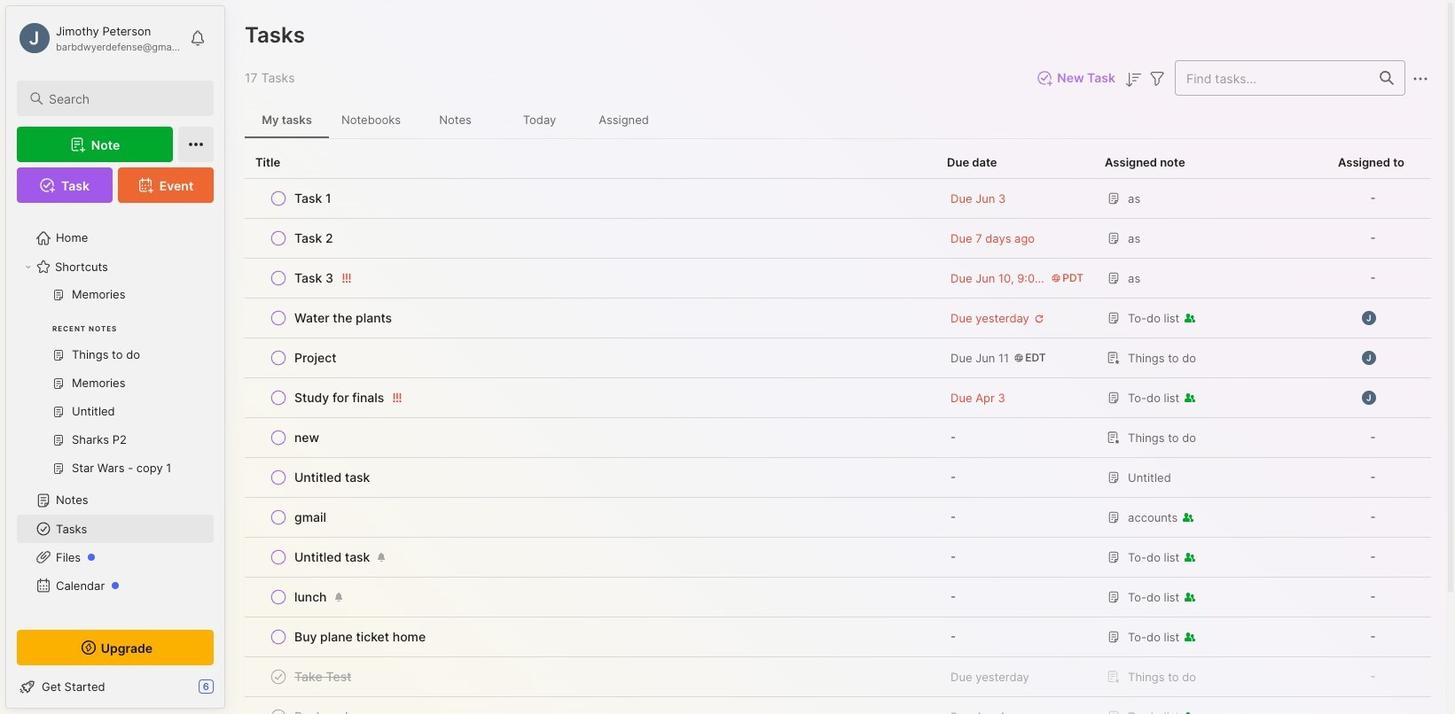 Task type: vqa. For each thing, say whether or not it's contained in the screenshot.
FILTER. at the bottom
no



Task type: locate. For each thing, give the bounding box(es) containing it.
water the plants 3 cell
[[294, 310, 392, 327]]

row
[[245, 179, 1431, 219], [255, 186, 926, 211], [245, 219, 1431, 259], [255, 226, 926, 251], [245, 259, 1431, 299], [255, 266, 926, 291], [245, 299, 1431, 339], [255, 306, 926, 331], [245, 339, 1431, 379], [255, 346, 926, 371], [245, 379, 1431, 419], [255, 386, 926, 411], [245, 419, 1431, 459], [255, 426, 926, 451], [245, 459, 1431, 498], [255, 466, 926, 490], [245, 498, 1431, 538], [255, 506, 926, 530], [245, 538, 1431, 578], [255, 545, 926, 570], [245, 578, 1431, 618], [255, 585, 926, 610], [245, 618, 1431, 658], [255, 625, 926, 650], [245, 658, 1431, 698], [255, 665, 926, 690], [245, 698, 1431, 715], [255, 705, 926, 715]]

More actions and view options field
[[1406, 67, 1431, 89]]

pack up luggage 13 cell
[[294, 709, 393, 715]]

untitled task 9 cell
[[294, 549, 370, 567]]

gmail 8 cell
[[294, 509, 326, 527]]

task 2 1 cell
[[294, 230, 333, 247]]

project 4 cell
[[294, 349, 336, 367]]

lunch 10 cell
[[294, 589, 327, 607]]

row group
[[245, 179, 1431, 715]]

new 6 cell
[[294, 429, 319, 447]]

Search text field
[[49, 90, 198, 107]]

untitled task 7 cell
[[294, 469, 370, 487]]

tree inside main element
[[6, 214, 224, 715]]

Find tasks… text field
[[1176, 63, 1369, 93]]

task 1 0 cell
[[294, 190, 331, 208]]

Help and Learning task checklist field
[[6, 673, 224, 702]]

more actions and view options image
[[1410, 68, 1431, 89]]

cell
[[1312, 698, 1431, 715]]

tree
[[6, 214, 224, 715]]

None search field
[[49, 88, 198, 109]]

Account field
[[17, 20, 181, 56]]

group
[[17, 281, 214, 494]]



Task type: describe. For each thing, give the bounding box(es) containing it.
filter tasks image
[[1147, 68, 1168, 89]]

study for finals 5 cell
[[294, 389, 384, 407]]

main element
[[0, 0, 231, 715]]

Sort tasks by… field
[[1123, 67, 1144, 90]]

click to collapse image
[[224, 682, 237, 703]]

buy plane ticket home 11 cell
[[294, 629, 426, 647]]

none search field inside main element
[[49, 88, 198, 109]]

group inside tree
[[17, 281, 214, 494]]

Filter tasks field
[[1147, 67, 1168, 89]]

task 3 2 cell
[[294, 270, 334, 287]]

take test 12 cell
[[294, 669, 352, 686]]



